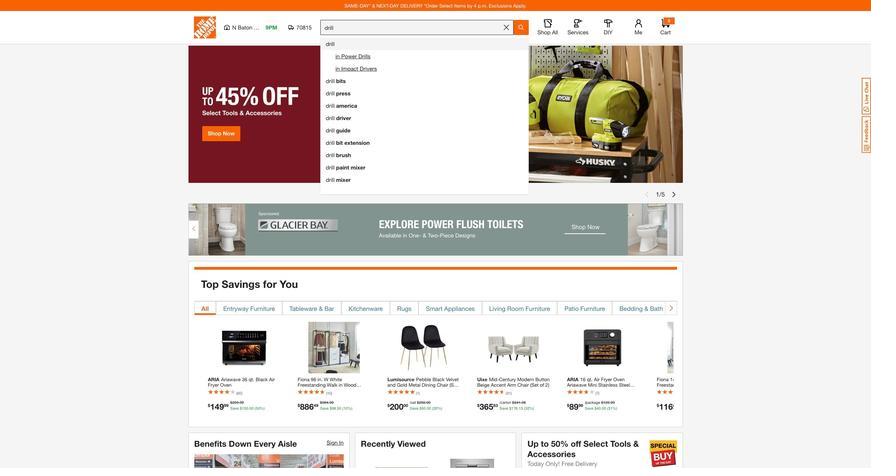 Task type: vqa. For each thing, say whether or not it's contained in the screenshot.
Kitchen "Ideas"
no



Task type: locate. For each thing, give the bounding box(es) containing it.
next arrow image
[[668, 305, 674, 312]]

next slide image
[[671, 192, 677, 197]]

this is the first slide image
[[644, 192, 650, 197]]

live chat image
[[862, 78, 871, 115]]

24 in. fingerprint resistant stainless steel top control built-in tall tub dishwasher with dual power filtration, 47 dba image
[[440, 456, 505, 468]]

pebble black velvet and gold metal dining chair (set of 2) image
[[398, 322, 450, 374]]

feedback link image
[[862, 116, 871, 153]]

menu
[[320, 35, 529, 189]]



Task type: describe. For each thing, give the bounding box(es) containing it.
mid-century modern button beige accent arm chair (set of 2) image
[[488, 322, 539, 374]]

fiona 96 in. w white freestanding walk in wood closet system with metal frame image
[[308, 322, 360, 374]]

ariawave 36 qt. black air fryer oven image
[[218, 322, 270, 374]]

16 qt. air fryer oven ariawave mini stainless steel with rotating rotisserie image
[[578, 322, 629, 374]]

clear field icon image
[[504, 25, 509, 30]]

up to 45% off select tools & accessories image
[[188, 46, 683, 183]]

sign in card banner image
[[194, 455, 344, 468]]

classic biscuit beige upholstered dining accent bench with tufted back (53" w) image
[[369, 456, 434, 468]]

What can we help you find today? search field
[[325, 20, 501, 35]]

fiona 143 in. w white freestanding walk in wood closet system with metal frame image
[[667, 322, 719, 374]]

the home depot logo image
[[194, 16, 216, 38]]

special buy logo image
[[650, 440, 677, 468]]



